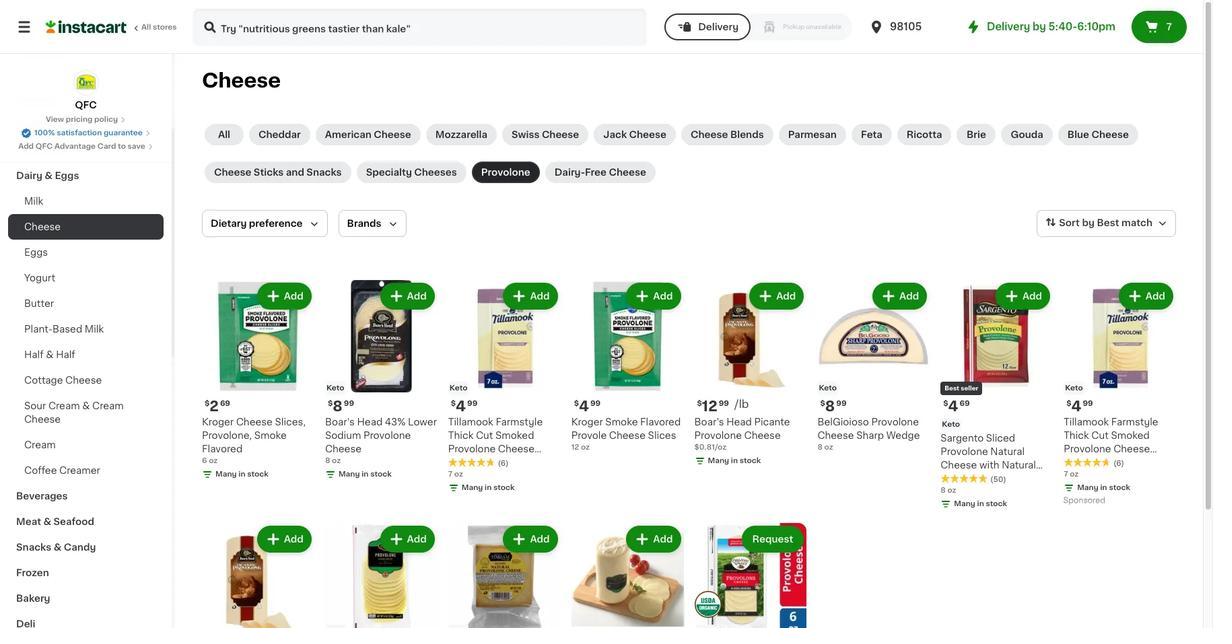 Task type: describe. For each thing, give the bounding box(es) containing it.
1 $ 4 99 from the left
[[451, 399, 478, 413]]

mozzarella link
[[426, 124, 497, 145]]

brands button
[[338, 210, 406, 237]]

1 horizontal spatial 7
[[1064, 471, 1068, 478]]

jack
[[603, 130, 627, 139]]

2 thick from the left
[[1064, 431, 1089, 440]]

boar's head 43% lower sodium provolone cheese 8 oz
[[325, 417, 437, 464]]

specialty cheeses link
[[357, 162, 466, 183]]

0 vertical spatial eggs
[[55, 171, 79, 180]]

8 down sargento sliced provolone natural cheese with natural smoke flavor
[[941, 487, 946, 494]]

Search field
[[194, 9, 646, 44]]

1 horizontal spatial 12
[[702, 399, 718, 413]]

specialty cheeses
[[366, 168, 457, 177]]

lists
[[38, 46, 61, 56]]

7 button
[[1132, 11, 1187, 43]]

cheese inside boar's head 43% lower sodium provolone cheese 8 oz
[[325, 444, 362, 454]]

cheese inside "link"
[[1092, 130, 1129, 139]]

6 99 from the left
[[1083, 400, 1093, 407]]

provolone inside boar's head 43% lower sodium provolone cheese 8 oz
[[364, 431, 411, 440]]

sharp
[[856, 431, 884, 440]]

thanksgiving link
[[8, 112, 164, 137]]

2 tillamook from the left
[[1064, 417, 1109, 427]]

delivery for delivery
[[698, 22, 739, 32]]

cheese blends link
[[681, 124, 773, 145]]

$ inside $ 2 69
[[205, 400, 210, 407]]

1 horizontal spatial qfc
[[75, 100, 97, 110]]

delivery button
[[665, 13, 751, 40]]

view
[[46, 116, 64, 123]]

provolone,
[[202, 431, 252, 440]]

1 vertical spatial natural
[[1002, 460, 1036, 470]]

dairy & eggs
[[16, 171, 79, 180]]

/lb
[[735, 398, 749, 409]]

coffee
[[24, 466, 57, 475]]

cheese inside kroger cheese slices, provolone, smoke flavored 6 oz
[[236, 417, 273, 427]]

policy
[[94, 116, 118, 123]]

cheeses
[[414, 168, 457, 177]]

seafood
[[54, 517, 94, 526]]

all for all
[[218, 130, 230, 139]]

sour cream & cream cheese
[[24, 401, 124, 424]]

best for best seller
[[945, 385, 959, 391]]

dairy-free cheese
[[555, 168, 646, 177]]

2 7 oz from the left
[[1064, 471, 1079, 478]]

view pricing policy
[[46, 116, 118, 123]]

with
[[980, 460, 1000, 470]]

oz inside kroger cheese slices, provolone, smoke flavored 6 oz
[[209, 457, 218, 464]]

98105
[[890, 22, 922, 32]]

98105 button
[[869, 8, 949, 46]]

flavor
[[976, 474, 1004, 483]]

dairy-free cheese link
[[545, 162, 656, 183]]

flavored inside kroger smoke flavored provole cheese slices 12 oz
[[640, 417, 681, 427]]

belgioioso provolone cheese sharp wedge 8 oz
[[818, 417, 920, 451]]

american cheese
[[325, 130, 411, 139]]

lists link
[[8, 38, 164, 65]]

0 horizontal spatial qfc
[[36, 143, 53, 150]]

feta link
[[852, 124, 892, 145]]

blends
[[730, 130, 764, 139]]

2 smoked from the left
[[1111, 431, 1150, 440]]

swiss cheese
[[512, 130, 579, 139]]

1 4 from the left
[[456, 399, 466, 413]]

2 tillamook farmstyle thick cut smoked provolone cheese slices from the left
[[1064, 417, 1158, 467]]

frozen
[[16, 568, 49, 578]]

cheese inside sour cream & cream cheese
[[24, 415, 61, 424]]

& for candy
[[54, 543, 62, 552]]

Best match Sort by field
[[1037, 210, 1176, 237]]

5 99 from the left
[[836, 400, 847, 407]]

provolone inside belgioioso provolone cheese sharp wedge 8 oz
[[872, 417, 919, 427]]

4 4 from the left
[[1071, 399, 1082, 413]]

2 half from the left
[[56, 350, 75, 360]]

cheese inside kroger smoke flavored provole cheese slices 12 oz
[[609, 431, 646, 440]]

blue
[[1068, 130, 1089, 139]]

american
[[325, 130, 372, 139]]

dietary preference
[[211, 219, 303, 228]]

specialty
[[366, 168, 412, 177]]

69 for 4
[[960, 400, 970, 407]]

cottage cheese link
[[8, 368, 164, 393]]

mozzarella
[[435, 130, 487, 139]]

cheese inside boar's head picante provolone cheese $0.81/oz
[[744, 431, 781, 440]]

best seller
[[945, 385, 979, 391]]

card
[[98, 143, 116, 150]]

provolone inside boar's head picante provolone cheese $0.81/oz
[[694, 431, 742, 440]]

2 $ from the left
[[328, 400, 333, 407]]

12 inside kroger smoke flavored provole cheese slices 12 oz
[[571, 444, 579, 451]]

smoke inside kroger cheese slices, provolone, smoke flavored 6 oz
[[254, 431, 287, 440]]

1 thick from the left
[[448, 431, 474, 440]]

100% satisfaction guarantee button
[[21, 125, 151, 139]]

bakery
[[16, 594, 50, 603]]

$ 2 69
[[205, 399, 230, 413]]

$ 4 69
[[943, 399, 970, 413]]

preference
[[249, 219, 303, 228]]

cream up coffee at the left bottom
[[24, 440, 56, 450]]

beverages
[[16, 491, 68, 501]]

sodium
[[325, 431, 361, 440]]

dietary
[[211, 219, 247, 228]]

sponsored badge image
[[1064, 497, 1105, 505]]

3 99 from the left
[[590, 400, 601, 407]]

feta
[[861, 130, 883, 139]]

eggs link
[[8, 240, 164, 265]]

& for eggs
[[45, 171, 53, 180]]

coffee creamer link
[[8, 458, 164, 483]]

swiss cheese link
[[502, 124, 589, 145]]

8 inside boar's head 43% lower sodium provolone cheese 8 oz
[[325, 457, 330, 464]]

advantage
[[55, 143, 96, 150]]

cheese inside belgioioso provolone cheese sharp wedge 8 oz
[[818, 431, 854, 440]]

boar's head picante provolone cheese $0.81/oz
[[694, 417, 790, 451]]

brie
[[967, 130, 986, 139]]

provolone link
[[472, 162, 540, 183]]

1 99 from the left
[[344, 400, 354, 407]]

all link
[[205, 124, 244, 145]]

and
[[286, 168, 304, 177]]

flavored inside kroger cheese slices, provolone, smoke flavored 6 oz
[[202, 444, 243, 454]]

wedge
[[886, 431, 920, 440]]

service type group
[[665, 13, 852, 40]]

stores
[[153, 24, 177, 31]]

6
[[202, 457, 207, 464]]

provolone inside sargento sliced provolone natural cheese with natural smoke flavor
[[941, 447, 988, 456]]

1 (6) from the left
[[498, 460, 509, 467]]

69 for 2
[[220, 400, 230, 407]]

thanksgiving
[[16, 120, 81, 129]]

product group containing request
[[694, 523, 807, 628]]

snacks inside cheese sticks and snacks link
[[307, 168, 342, 177]]

all stores link
[[46, 8, 178, 46]]

ricotta
[[907, 130, 942, 139]]

kroger smoke flavored provole cheese slices 12 oz
[[571, 417, 681, 451]]

brands
[[347, 219, 381, 228]]

candy
[[64, 543, 96, 552]]

product group containing 12
[[694, 280, 807, 469]]

$ 8 99 for belgioioso provolone cheese sharp wedge
[[820, 399, 847, 413]]

100%
[[34, 129, 55, 137]]

half & half
[[24, 350, 75, 360]]

1 horizontal spatial milk
[[85, 325, 104, 334]]

parmesan link
[[779, 124, 846, 145]]

2 cut from the left
[[1092, 431, 1109, 440]]

cream link
[[8, 432, 164, 458]]

2 horizontal spatial slices
[[1064, 458, 1092, 467]]

43%
[[385, 417, 406, 427]]

recipes link
[[8, 86, 164, 112]]

delivery for delivery by 5:40-6:10pm
[[987, 22, 1030, 32]]

2 4 from the left
[[579, 399, 589, 413]]

delivery by 5:40-6:10pm
[[987, 22, 1116, 32]]

0 vertical spatial milk
[[24, 197, 43, 206]]

$ inside $ 4 69
[[943, 400, 948, 407]]

request button
[[743, 527, 803, 551]]

3 4 from the left
[[948, 399, 958, 413]]

head for sodium
[[357, 417, 383, 427]]



Task type: vqa. For each thing, say whether or not it's contained in the screenshot.
the rightmost 12
yes



Task type: locate. For each thing, give the bounding box(es) containing it.
1 tillamook from the left
[[448, 417, 493, 427]]

12 left /lb
[[702, 399, 718, 413]]

smoke inside kroger smoke flavored provole cheese slices 12 oz
[[606, 417, 638, 427]]

snacks inside 'snacks & candy' "link"
[[16, 543, 51, 552]]

1 vertical spatial all
[[218, 130, 230, 139]]

0 horizontal spatial thick
[[448, 431, 474, 440]]

jack cheese link
[[594, 124, 676, 145]]

snacks right the and
[[307, 168, 342, 177]]

cream down cottage cheese link
[[92, 401, 124, 411]]

1 horizontal spatial (6)
[[1114, 460, 1124, 467]]

kroger inside kroger smoke flavored provole cheese slices 12 oz
[[571, 417, 603, 427]]

best
[[1097, 218, 1119, 228], [945, 385, 959, 391]]

0 horizontal spatial best
[[945, 385, 959, 391]]

$ 8 99 up belgioioso
[[820, 399, 847, 413]]

1 horizontal spatial half
[[56, 350, 75, 360]]

& for half
[[46, 350, 54, 360]]

all for all stores
[[141, 24, 151, 31]]

coffee creamer
[[24, 466, 100, 475]]

head left 43%
[[357, 417, 383, 427]]

0 horizontal spatial smoked
[[496, 431, 534, 440]]

0 horizontal spatial 7 oz
[[448, 471, 463, 478]]

cheese blends
[[691, 130, 764, 139]]

0 vertical spatial all
[[141, 24, 151, 31]]

1 horizontal spatial cut
[[1092, 431, 1109, 440]]

flavored
[[640, 417, 681, 427], [202, 444, 243, 454]]

1 horizontal spatial $ 8 99
[[820, 399, 847, 413]]

oz inside boar's head 43% lower sodium provolone cheese 8 oz
[[332, 457, 341, 464]]

provole
[[571, 431, 607, 440]]

1 7 oz from the left
[[448, 471, 463, 478]]

0 horizontal spatial eggs
[[24, 248, 48, 257]]

69 inside $ 2 69
[[220, 400, 230, 407]]

milk right based
[[85, 325, 104, 334]]

0 horizontal spatial snacks
[[16, 543, 51, 552]]

& up the cottage
[[46, 350, 54, 360]]

1 horizontal spatial slices
[[648, 431, 676, 440]]

boar's for boar's head picante provolone cheese
[[694, 417, 724, 427]]

sticks
[[254, 168, 284, 177]]

69 inside $ 4 69
[[960, 400, 970, 407]]

1 cut from the left
[[476, 431, 493, 440]]

boar's inside boar's head picante provolone cheese $0.81/oz
[[694, 417, 724, 427]]

qfc logo image
[[73, 70, 99, 96]]

1 vertical spatial eggs
[[24, 248, 48, 257]]

1 $ 8 99 from the left
[[328, 399, 354, 413]]

smoke up the 8 oz
[[941, 474, 973, 483]]

belgioioso
[[818, 417, 869, 427]]

save
[[128, 143, 145, 150]]

1 head from the left
[[357, 417, 383, 427]]

0 horizontal spatial cut
[[476, 431, 493, 440]]

0 horizontal spatial 69
[[220, 400, 230, 407]]

tillamook farmstyle thick cut smoked provolone cheese slices
[[448, 417, 543, 467], [1064, 417, 1158, 467]]

1 vertical spatial smoke
[[254, 431, 287, 440]]

0 horizontal spatial 12
[[571, 444, 579, 451]]

2 $ 4 99 from the left
[[574, 399, 601, 413]]

milk
[[24, 197, 43, 206], [85, 325, 104, 334]]

1 vertical spatial snacks
[[16, 543, 51, 552]]

1 horizontal spatial eggs
[[55, 171, 79, 180]]

by
[[1033, 22, 1046, 32], [1082, 218, 1095, 228]]

1 vertical spatial best
[[945, 385, 959, 391]]

1 69 from the left
[[220, 400, 230, 407]]

natural down sliced
[[991, 447, 1025, 456]]

5 $ from the left
[[697, 400, 702, 407]]

butter link
[[8, 291, 164, 316]]

1 farmstyle from the left
[[496, 417, 543, 427]]

0 horizontal spatial milk
[[24, 197, 43, 206]]

boar's inside boar's head 43% lower sodium provolone cheese 8 oz
[[325, 417, 355, 427]]

2 farmstyle from the left
[[1111, 417, 1158, 427]]

4
[[456, 399, 466, 413], [579, 399, 589, 413], [948, 399, 958, 413], [1071, 399, 1082, 413]]

head inside boar's head 43% lower sodium provolone cheese 8 oz
[[357, 417, 383, 427]]

$ 8 99 for boar's head 43% lower sodium provolone cheese
[[328, 399, 354, 413]]

kroger
[[202, 417, 234, 427], [571, 417, 603, 427]]

69 right 2
[[220, 400, 230, 407]]

8 down belgioioso
[[818, 444, 823, 451]]

1 vertical spatial flavored
[[202, 444, 243, 454]]

by inside field
[[1082, 218, 1095, 228]]

0 horizontal spatial smoke
[[254, 431, 287, 440]]

all
[[141, 24, 151, 31], [218, 130, 230, 139]]

1 $ from the left
[[205, 400, 210, 407]]

cut
[[476, 431, 493, 440], [1092, 431, 1109, 440]]

smoke down slices,
[[254, 431, 287, 440]]

kroger for provole
[[571, 417, 603, 427]]

7 oz
[[448, 471, 463, 478], [1064, 471, 1079, 478]]

boar's up sodium
[[325, 417, 355, 427]]

sour
[[24, 401, 46, 411]]

free
[[585, 168, 607, 177]]

head inside boar's head picante provolone cheese $0.81/oz
[[727, 417, 752, 427]]

7 inside button
[[1167, 22, 1172, 32]]

6 $ from the left
[[820, 400, 825, 407]]

half down plant-based milk
[[56, 350, 75, 360]]

butter
[[24, 299, 54, 308]]

0 vertical spatial best
[[1097, 218, 1119, 228]]

sargento sliced provolone natural cheese with natural smoke flavor
[[941, 434, 1036, 483]]

1 horizontal spatial flavored
[[640, 417, 681, 427]]

0 horizontal spatial head
[[357, 417, 383, 427]]

0 horizontal spatial half
[[24, 350, 44, 360]]

3 $ from the left
[[451, 400, 456, 407]]

2
[[210, 399, 219, 413]]

american cheese link
[[316, 124, 421, 145]]

0 horizontal spatial delivery
[[698, 22, 739, 32]]

6:10pm
[[1077, 22, 1116, 32]]

in
[[731, 457, 738, 464], [239, 471, 245, 478], [362, 471, 369, 478], [485, 484, 492, 491], [1100, 484, 1107, 491], [977, 500, 984, 508]]

blue cheese
[[1068, 130, 1129, 139]]

1 horizontal spatial delivery
[[987, 22, 1030, 32]]

oz inside belgioioso provolone cheese sharp wedge 8 oz
[[824, 444, 833, 451]]

& right meat
[[43, 517, 51, 526]]

frozen link
[[8, 560, 164, 586]]

natural up (50)
[[1002, 460, 1036, 470]]

kroger up provole at the bottom
[[571, 417, 603, 427]]

0 horizontal spatial tillamook farmstyle thick cut smoked provolone cheese slices
[[448, 417, 543, 467]]

2 horizontal spatial smoke
[[941, 474, 973, 483]]

product group
[[202, 280, 314, 483], [325, 280, 437, 483], [448, 280, 561, 496], [571, 280, 684, 453], [694, 280, 807, 469], [818, 280, 930, 453], [941, 280, 1053, 512], [1064, 280, 1176, 508], [202, 523, 314, 628], [325, 523, 437, 628], [448, 523, 561, 628], [571, 523, 684, 628], [694, 523, 807, 628]]

kroger for provolone,
[[202, 417, 234, 427]]

8 $ from the left
[[1067, 400, 1071, 407]]

match
[[1122, 218, 1153, 228]]

head for cheese
[[727, 417, 752, 427]]

$ 8 99 up sodium
[[328, 399, 354, 413]]

0 horizontal spatial (6)
[[498, 460, 509, 467]]

2 head from the left
[[727, 417, 752, 427]]

smoke inside sargento sliced provolone natural cheese with natural smoke flavor
[[941, 474, 973, 483]]

by left '5:40-'
[[1033, 22, 1046, 32]]

2 (6) from the left
[[1114, 460, 1124, 467]]

all left stores
[[141, 24, 151, 31]]

boar's for boar's head 43% lower sodium provolone cheese
[[325, 417, 355, 427]]

& left candy
[[54, 543, 62, 552]]

5:40-
[[1049, 22, 1077, 32]]

1 kroger from the left
[[202, 417, 234, 427]]

beverages link
[[8, 483, 164, 509]]

0 horizontal spatial farmstyle
[[496, 417, 543, 427]]

eggs up 'yogurt'
[[24, 248, 48, 257]]

sort
[[1059, 218, 1080, 228]]

$0.81/oz
[[694, 444, 727, 451]]

by for delivery
[[1033, 22, 1046, 32]]

12 down provole at the bottom
[[571, 444, 579, 451]]

(50)
[[991, 476, 1006, 483]]

0 horizontal spatial boar's
[[325, 417, 355, 427]]

best match
[[1097, 218, 1153, 228]]

$ 12 99
[[697, 399, 729, 413]]

cheese inside sargento sliced provolone natural cheese with natural smoke flavor
[[941, 460, 977, 470]]

1 smoked from the left
[[496, 431, 534, 440]]

boar's down $ 12 99
[[694, 417, 724, 427]]

1 tillamook farmstyle thick cut smoked provolone cheese slices from the left
[[448, 417, 543, 467]]

2 69 from the left
[[960, 400, 970, 407]]

item badge image
[[694, 591, 721, 618]]

2 horizontal spatial 7
[[1167, 22, 1172, 32]]

1 horizontal spatial best
[[1097, 218, 1119, 228]]

1 horizontal spatial head
[[727, 417, 752, 427]]

natural
[[991, 447, 1025, 456], [1002, 460, 1036, 470]]

★★★★★
[[448, 458, 495, 467], [448, 458, 495, 467], [1064, 458, 1111, 467], [1064, 458, 1111, 467], [941, 474, 988, 483], [941, 474, 988, 483]]

qfc link
[[73, 70, 99, 112]]

parmesan
[[788, 130, 837, 139]]

4 99 from the left
[[719, 400, 729, 407]]

0 horizontal spatial tillamook
[[448, 417, 493, 427]]

1 vertical spatial by
[[1082, 218, 1095, 228]]

best for best match
[[1097, 218, 1119, 228]]

0 horizontal spatial 7
[[448, 471, 453, 478]]

cheddar
[[259, 130, 301, 139]]

picante
[[754, 417, 790, 427]]

$ inside $ 12 99
[[697, 400, 702, 407]]

best inside field
[[1097, 218, 1119, 228]]

kroger down $ 2 69
[[202, 417, 234, 427]]

sargento
[[941, 434, 984, 443]]

8 up sodium
[[333, 399, 343, 413]]

1 vertical spatial 12
[[571, 444, 579, 451]]

& down cottage cheese link
[[82, 401, 90, 411]]

qfc down the 100%
[[36, 143, 53, 150]]

4 $ from the left
[[574, 400, 579, 407]]

2 boar's from the left
[[694, 417, 724, 427]]

stock
[[740, 457, 761, 464], [247, 471, 269, 478], [370, 471, 392, 478], [494, 484, 515, 491], [1109, 484, 1130, 491], [986, 500, 1007, 508]]

half & half link
[[8, 342, 164, 368]]

cream down cottage cheese
[[48, 401, 80, 411]]

product group containing 2
[[202, 280, 314, 483]]

by right the sort
[[1082, 218, 1095, 228]]

add qfc advantage card to save link
[[18, 141, 153, 152]]

0 horizontal spatial $ 4 99
[[451, 399, 478, 413]]

by for sort
[[1082, 218, 1095, 228]]

1 horizontal spatial 7 oz
[[1064, 471, 1079, 478]]

head down /lb
[[727, 417, 752, 427]]

eggs down advantage
[[55, 171, 79, 180]]

smoke up provole at the bottom
[[606, 417, 638, 427]]

meat
[[16, 517, 41, 526]]

3 $ 4 99 from the left
[[1067, 399, 1093, 413]]

8 up belgioioso
[[825, 399, 835, 413]]

all left cheddar link
[[218, 130, 230, 139]]

slices
[[648, 431, 676, 440], [448, 458, 476, 467], [1064, 458, 1092, 467]]

oz inside kroger smoke flavored provole cheese slices 12 oz
[[581, 444, 590, 451]]

0 vertical spatial natural
[[991, 447, 1025, 456]]

99
[[344, 400, 354, 407], [467, 400, 478, 407], [590, 400, 601, 407], [719, 400, 729, 407], [836, 400, 847, 407], [1083, 400, 1093, 407]]

2 99 from the left
[[467, 400, 478, 407]]

2 kroger from the left
[[571, 417, 603, 427]]

tillamook
[[448, 417, 493, 427], [1064, 417, 1109, 427]]

0 horizontal spatial $ 8 99
[[328, 399, 354, 413]]

8 oz
[[941, 487, 956, 494]]

1 boar's from the left
[[325, 417, 355, 427]]

1 horizontal spatial kroger
[[571, 417, 603, 427]]

0 vertical spatial 12
[[702, 399, 718, 413]]

best left seller
[[945, 385, 959, 391]]

& for seafood
[[43, 517, 51, 526]]

0 vertical spatial flavored
[[640, 417, 681, 427]]

2 horizontal spatial $ 4 99
[[1067, 399, 1093, 413]]

& inside "link"
[[54, 543, 62, 552]]

0 vertical spatial qfc
[[75, 100, 97, 110]]

qfc up view pricing policy "link"
[[75, 100, 97, 110]]

many
[[708, 457, 729, 464], [215, 471, 237, 478], [339, 471, 360, 478], [462, 484, 483, 491], [1077, 484, 1099, 491], [954, 500, 976, 508]]

delivery inside button
[[698, 22, 739, 32]]

creamer
[[59, 466, 100, 475]]

1 horizontal spatial tillamook
[[1064, 417, 1109, 427]]

& right dairy
[[45, 171, 53, 180]]

69 down best seller
[[960, 400, 970, 407]]

0 horizontal spatial by
[[1033, 22, 1046, 32]]

delivery by 5:40-6:10pm link
[[965, 19, 1116, 35]]

1 horizontal spatial farmstyle
[[1111, 417, 1158, 427]]

& inside sour cream & cream cheese
[[82, 401, 90, 411]]

dairy
[[16, 171, 42, 180]]

1 horizontal spatial snacks
[[307, 168, 342, 177]]

0 horizontal spatial flavored
[[202, 444, 243, 454]]

all stores
[[141, 24, 177, 31]]

0 vertical spatial snacks
[[307, 168, 342, 177]]

many in stock
[[708, 457, 761, 464], [215, 471, 269, 478], [339, 471, 392, 478], [462, 484, 515, 491], [1077, 484, 1130, 491], [954, 500, 1007, 508]]

1 horizontal spatial boar's
[[694, 417, 724, 427]]

sort by
[[1059, 218, 1095, 228]]

8 down sodium
[[325, 457, 330, 464]]

recipes
[[16, 94, 56, 104]]

jack cheese
[[603, 130, 667, 139]]

add
[[18, 143, 34, 150], [284, 292, 304, 301], [407, 292, 427, 301], [530, 292, 550, 301], [653, 292, 673, 301], [776, 292, 796, 301], [899, 292, 919, 301], [1023, 292, 1042, 301], [1146, 292, 1165, 301], [284, 534, 304, 544], [407, 534, 427, 544], [530, 534, 550, 544], [653, 534, 673, 544]]

2 vertical spatial smoke
[[941, 474, 973, 483]]

cottage cheese
[[24, 376, 102, 385]]

slices inside kroger smoke flavored provole cheese slices 12 oz
[[648, 431, 676, 440]]

cheese link
[[8, 214, 164, 240]]

best left the match at the right
[[1097, 218, 1119, 228]]

2 $ 8 99 from the left
[[820, 399, 847, 413]]

milk link
[[8, 189, 164, 214]]

1 half from the left
[[24, 350, 44, 360]]

snacks & candy link
[[8, 535, 164, 560]]

1 vertical spatial qfc
[[36, 143, 53, 150]]

1 horizontal spatial tillamook farmstyle thick cut smoked provolone cheese slices
[[1064, 417, 1158, 467]]

0 vertical spatial smoke
[[606, 417, 638, 427]]

0 vertical spatial by
[[1033, 22, 1046, 32]]

provolone inside "link"
[[481, 168, 530, 177]]

100% satisfaction guarantee
[[34, 129, 143, 137]]

8 inside belgioioso provolone cheese sharp wedge 8 oz
[[818, 444, 823, 451]]

instacart logo image
[[46, 19, 127, 35]]

kroger inside kroger cheese slices, provolone, smoke flavored 6 oz
[[202, 417, 234, 427]]

7 $ from the left
[[943, 400, 948, 407]]

1 horizontal spatial 69
[[960, 400, 970, 407]]

99 inside $ 12 99
[[719, 400, 729, 407]]

1 horizontal spatial smoked
[[1111, 431, 1150, 440]]

half down plant-
[[24, 350, 44, 360]]

$12.99 per pound element
[[694, 398, 807, 415]]

1 horizontal spatial smoke
[[606, 417, 638, 427]]

cheddar link
[[249, 124, 310, 145]]

slices,
[[275, 417, 306, 427]]

guarantee
[[104, 129, 143, 137]]

1 horizontal spatial $ 4 99
[[574, 399, 601, 413]]

meat & seafood link
[[8, 509, 164, 535]]

1 horizontal spatial all
[[218, 130, 230, 139]]

0 horizontal spatial kroger
[[202, 417, 234, 427]]

1 horizontal spatial thick
[[1064, 431, 1089, 440]]

bakery link
[[8, 586, 164, 611]]

snacks up the frozen
[[16, 543, 51, 552]]

1 horizontal spatial by
[[1082, 218, 1095, 228]]

1 vertical spatial milk
[[85, 325, 104, 334]]

milk down dairy
[[24, 197, 43, 206]]

0 horizontal spatial all
[[141, 24, 151, 31]]

cottage
[[24, 376, 63, 385]]

None search field
[[193, 8, 647, 46]]

0 horizontal spatial slices
[[448, 458, 476, 467]]



